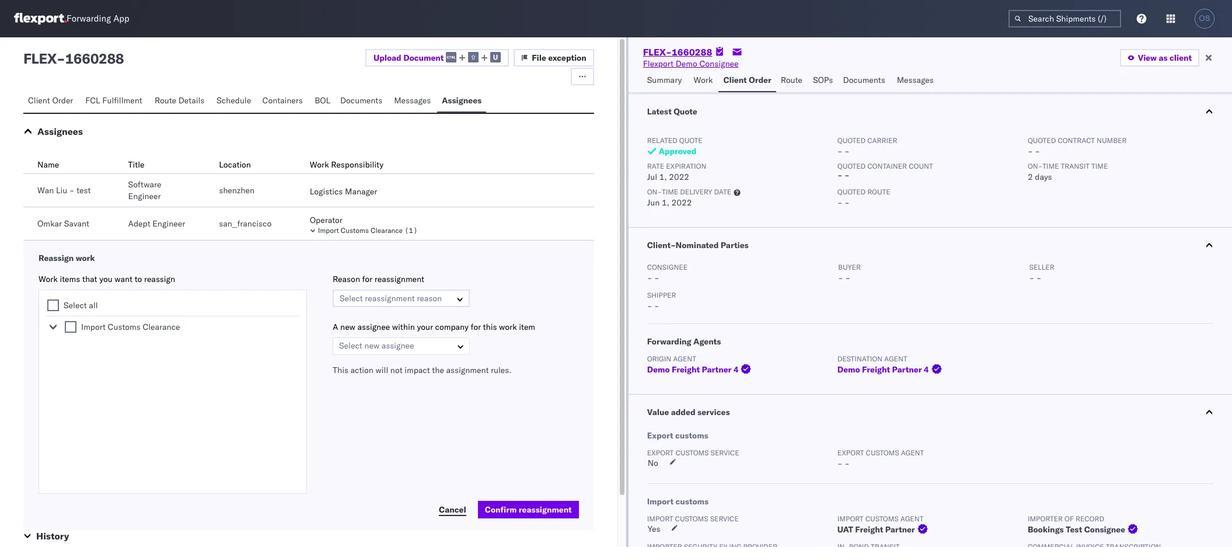 Task type: describe. For each thing, give the bounding box(es) containing it.
view as client button
[[1121, 49, 1200, 67]]

buyer
[[839, 263, 861, 272]]

customs for import customs clearance
[[108, 322, 141, 332]]

new for a
[[341, 322, 356, 332]]

export for export customs service
[[647, 449, 674, 457]]

test
[[77, 185, 91, 196]]

contract
[[1058, 136, 1096, 145]]

1 horizontal spatial work
[[499, 322, 517, 332]]

1, inside quoted contract number - - rate expiration jul 1, 2022
[[660, 172, 667, 182]]

work items that you want to reassign
[[39, 274, 175, 284]]

0 horizontal spatial documents button
[[336, 90, 390, 113]]

customs for import customs
[[676, 496, 709, 507]]

select reassignment reason
[[340, 293, 442, 304]]

quote
[[680, 136, 703, 145]]

to
[[135, 274, 142, 284]]

yes
[[648, 524, 661, 534]]

export customs service
[[647, 449, 740, 457]]

0 vertical spatial assignees
[[442, 95, 482, 106]]

1 horizontal spatial for
[[471, 322, 481, 332]]

shipper
[[647, 291, 677, 300]]

quoted for quoted container count - -
[[838, 162, 866, 171]]

assignee for select new assignee
[[382, 340, 414, 351]]

bol
[[315, 95, 331, 106]]

clearance for import customs clearance                (1)
[[371, 226, 403, 235]]

0 horizontal spatial messages
[[394, 95, 431, 106]]

omkar
[[37, 218, 62, 229]]

time for on-time delivery date
[[662, 187, 679, 196]]

route for route details
[[155, 95, 176, 106]]

flexport. image
[[14, 13, 67, 25]]

flex
[[23, 50, 57, 67]]

a
[[333, 322, 338, 332]]

import for import customs agent
[[838, 515, 864, 523]]

transit
[[1061, 162, 1090, 171]]

demo freight partner 4 link for destination agent
[[838, 364, 945, 376]]

value added services
[[647, 407, 730, 418]]

value added services button
[[629, 395, 1233, 430]]

software engineer
[[128, 179, 161, 201]]

summary button
[[643, 69, 689, 92]]

route button
[[777, 69, 809, 92]]

customs for import customs agent
[[866, 515, 899, 523]]

select for select reassignment reason
[[340, 293, 363, 304]]

customs for import customs clearance                (1)
[[341, 226, 369, 235]]

confirm reassignment button
[[478, 501, 579, 519]]

customs for export customs service
[[676, 449, 709, 457]]

work for work
[[694, 75, 713, 85]]

import for import customs service
[[647, 515, 674, 523]]

agents
[[694, 336, 721, 347]]

import for import customs clearance                (1)
[[318, 226, 339, 235]]

0 horizontal spatial for
[[362, 274, 373, 284]]

date
[[715, 187, 732, 196]]

app
[[113, 13, 129, 24]]

on-time delivery date
[[647, 187, 732, 196]]

(1)
[[405, 226, 418, 235]]

forwarding agents
[[647, 336, 721, 347]]

on-time transit time 2 days
[[1028, 162, 1109, 182]]

document
[[404, 52, 444, 63]]

confirm reassignment
[[485, 505, 572, 515]]

freight for destination
[[863, 364, 891, 375]]

will
[[376, 365, 389, 376]]

upload document button
[[366, 49, 509, 67]]

service for yes
[[711, 515, 739, 523]]

location
[[219, 159, 251, 170]]

1 horizontal spatial messages button
[[893, 69, 940, 92]]

seller - -
[[1030, 263, 1055, 283]]

cancel button
[[432, 501, 473, 519]]

1 vertical spatial 1,
[[662, 197, 670, 208]]

partner down import customs agent
[[886, 524, 916, 535]]

clearance for import customs clearance
[[143, 322, 180, 332]]

route details button
[[150, 90, 212, 113]]

this
[[333, 365, 349, 376]]

sops
[[813, 75, 834, 85]]

export customs
[[647, 430, 709, 441]]

2
[[1028, 172, 1033, 182]]

export customs agent - -
[[838, 449, 925, 469]]

wan
[[37, 185, 54, 196]]

shipper - -
[[647, 291, 677, 311]]

liu
[[56, 185, 67, 196]]

container
[[868, 162, 908, 171]]

export for export customs
[[647, 430, 674, 441]]

reassign
[[39, 253, 74, 263]]

quoted for quoted route - -
[[838, 187, 866, 196]]

rules.
[[491, 365, 512, 376]]

work for work items that you want to reassign
[[39, 274, 58, 284]]

delivery
[[681, 187, 713, 196]]

adept engineer
[[128, 218, 185, 229]]

the
[[432, 365, 444, 376]]

forwarding for forwarding agents
[[647, 336, 692, 347]]

client
[[1170, 53, 1193, 63]]

os button
[[1192, 5, 1219, 32]]

0 horizontal spatial client order button
[[23, 90, 81, 113]]

flex-1660288
[[643, 46, 713, 58]]

destination
[[838, 354, 883, 363]]

1 horizontal spatial documents button
[[839, 69, 893, 92]]

quoted for quoted carrier - -
[[838, 136, 866, 145]]

details
[[179, 95, 205, 106]]

that
[[82, 274, 97, 284]]

forwarding app link
[[14, 13, 129, 25]]

software
[[128, 179, 161, 190]]

engineer for software engineer
[[128, 191, 161, 201]]

assignee for a new assignee within your company for this work item
[[358, 322, 390, 332]]

of
[[1065, 515, 1075, 523]]

select for select new assignee
[[339, 340, 363, 351]]

latest quote
[[647, 106, 698, 117]]

1 vertical spatial consignee
[[647, 263, 688, 272]]

carrier
[[868, 136, 898, 145]]

agent right destination
[[885, 354, 908, 363]]

days
[[1036, 172, 1053, 182]]

flexport demo consignee
[[643, 58, 739, 69]]

savant
[[64, 218, 89, 229]]

view as client
[[1139, 53, 1193, 63]]

related
[[647, 136, 678, 145]]

forwarding for forwarding app
[[67, 13, 111, 24]]

within
[[392, 322, 415, 332]]

flex-
[[643, 46, 672, 58]]

history button
[[36, 530, 69, 542]]

select all
[[64, 300, 98, 311]]

approved
[[659, 146, 697, 157]]

on- for on-time transit time 2 days
[[1028, 162, 1043, 171]]

os
[[1200, 14, 1211, 23]]

operator
[[310, 215, 343, 225]]

demo freight partner 4 for origin
[[647, 364, 739, 375]]

importer of record
[[1028, 515, 1105, 523]]

demo freight partner 4 for destination
[[838, 364, 929, 375]]

a new assignee within your company for this work item
[[333, 322, 536, 332]]

0 vertical spatial order
[[749, 75, 772, 85]]



Task type: locate. For each thing, give the bounding box(es) containing it.
reassignment
[[375, 274, 425, 284], [365, 293, 415, 304], [519, 505, 572, 515]]

want
[[115, 274, 133, 284]]

for left this
[[471, 322, 481, 332]]

jun
[[647, 197, 660, 208]]

demo down flex-1660288 "link"
[[676, 58, 698, 69]]

quoted inside quoted container count - -
[[838, 162, 866, 171]]

Search Shipments (/) text field
[[1009, 10, 1122, 27]]

assignees down upload document button
[[442, 95, 482, 106]]

engineer for adept engineer
[[153, 218, 185, 229]]

0 vertical spatial customs
[[341, 226, 369, 235]]

0 horizontal spatial forwarding
[[67, 13, 111, 24]]

0 vertical spatial reassignment
[[375, 274, 425, 284]]

service for no
[[711, 449, 740, 457]]

work for work responsibility
[[310, 159, 329, 170]]

0 vertical spatial 1,
[[660, 172, 667, 182]]

quoted inside the quoted route - -
[[838, 187, 866, 196]]

route left the sops
[[781, 75, 803, 85]]

1 horizontal spatial assignees
[[442, 95, 482, 106]]

quoted carrier - -
[[838, 136, 898, 157]]

reason
[[417, 293, 442, 304]]

freight for origin
[[672, 364, 700, 375]]

client-
[[647, 240, 676, 251]]

1 vertical spatial for
[[471, 322, 481, 332]]

demo freight partner 4 link for origin agent
[[647, 364, 754, 376]]

1 horizontal spatial time
[[1043, 162, 1060, 171]]

buyer - -
[[839, 263, 861, 283]]

4
[[734, 364, 739, 375], [924, 364, 929, 375]]

assignees
[[442, 95, 482, 106], [37, 126, 83, 137]]

0 horizontal spatial demo freight partner 4
[[647, 364, 739, 375]]

expiration
[[666, 162, 707, 171]]

engineer
[[128, 191, 161, 201], [153, 218, 185, 229]]

sops button
[[809, 69, 839, 92]]

select left all
[[64, 300, 87, 311]]

import customs
[[647, 496, 709, 507]]

consignee down client-
[[647, 263, 688, 272]]

demo freight partner 4 down 'origin agent'
[[647, 364, 739, 375]]

2 4 from the left
[[924, 364, 929, 375]]

freight down import customs agent
[[856, 524, 884, 535]]

route
[[868, 187, 891, 196]]

agent down forwarding agents
[[674, 354, 697, 363]]

0 horizontal spatial demo
[[647, 364, 670, 375]]

1 vertical spatial assignees button
[[37, 126, 83, 137]]

customs for export customs
[[676, 430, 709, 441]]

select new assignee
[[339, 340, 414, 351]]

0 vertical spatial work
[[694, 75, 713, 85]]

0 horizontal spatial customs
[[108, 322, 141, 332]]

1 horizontal spatial on-
[[1028, 162, 1043, 171]]

quoted left contract
[[1028, 136, 1057, 145]]

1, right jun
[[662, 197, 670, 208]]

agent inside the export customs agent - -
[[902, 449, 925, 457]]

forwarding up 'origin agent'
[[647, 336, 692, 347]]

client order left fcl at the left top of the page
[[28, 95, 73, 106]]

action
[[351, 365, 374, 376]]

time for on-time transit time 2 days
[[1043, 162, 1060, 171]]

new for select
[[365, 340, 380, 351]]

wan liu - test
[[37, 185, 91, 196]]

origin
[[647, 354, 672, 363]]

partner down agents
[[702, 364, 732, 375]]

order left route button
[[749, 75, 772, 85]]

client order right work "button"
[[724, 75, 772, 85]]

1 vertical spatial work
[[499, 322, 517, 332]]

customs for export customs agent - -
[[866, 449, 900, 457]]

1 vertical spatial documents
[[340, 95, 383, 106]]

added
[[671, 407, 696, 418]]

1 horizontal spatial clearance
[[371, 226, 403, 235]]

2 demo freight partner 4 from the left
[[838, 364, 929, 375]]

export inside the export customs agent - -
[[838, 449, 865, 457]]

work up that
[[76, 253, 95, 263]]

messages button down upload document
[[390, 90, 437, 113]]

items
[[60, 274, 80, 284]]

0 vertical spatial on-
[[1028, 162, 1043, 171]]

quoted
[[838, 136, 866, 145], [1028, 136, 1057, 145], [838, 162, 866, 171], [838, 187, 866, 196]]

demo freight partner 4 link down agents
[[647, 364, 754, 376]]

0 horizontal spatial on-
[[647, 187, 662, 196]]

messages up latest quote button
[[897, 75, 934, 85]]

1 vertical spatial new
[[365, 340, 380, 351]]

test
[[1066, 524, 1083, 535]]

summary
[[647, 75, 682, 85]]

2 horizontal spatial time
[[1092, 162, 1109, 171]]

for right reason
[[362, 274, 373, 284]]

1 horizontal spatial client order button
[[719, 69, 777, 92]]

0 vertical spatial engineer
[[128, 191, 161, 201]]

confirm
[[485, 505, 517, 515]]

demo inside "link"
[[676, 58, 698, 69]]

responsibility
[[331, 159, 384, 170]]

1 vertical spatial customs
[[108, 322, 141, 332]]

upload document
[[374, 52, 444, 63]]

0 vertical spatial new
[[341, 322, 356, 332]]

quoted route - -
[[838, 187, 891, 208]]

fcl fulfillment button
[[81, 90, 150, 113]]

time up days
[[1043, 162, 1060, 171]]

shenzhen
[[219, 185, 255, 196]]

demo for origin agent
[[647, 364, 670, 375]]

manager
[[345, 186, 377, 197]]

on- for on-time delivery date
[[647, 187, 662, 196]]

1 horizontal spatial demo freight partner 4
[[838, 364, 929, 375]]

1 horizontal spatial order
[[749, 75, 772, 85]]

this action will not impact the assignment rules.
[[333, 365, 512, 376]]

agent down value added services button
[[902, 449, 925, 457]]

quoted inside quoted carrier - -
[[838, 136, 866, 145]]

4 for destination agent
[[924, 364, 929, 375]]

demo down destination
[[838, 364, 861, 375]]

1 horizontal spatial 1660288
[[672, 46, 713, 58]]

0 horizontal spatial time
[[662, 187, 679, 196]]

0 horizontal spatial messages button
[[390, 90, 437, 113]]

consignee for bookings test consignee
[[1085, 524, 1126, 535]]

1 horizontal spatial 4
[[924, 364, 929, 375]]

new
[[341, 322, 356, 332], [365, 340, 380, 351]]

quoted left route
[[838, 187, 866, 196]]

1 horizontal spatial forwarding
[[647, 336, 692, 347]]

customs inside import customs clearance                (1) button
[[341, 226, 369, 235]]

0 vertical spatial route
[[781, 75, 803, 85]]

1 vertical spatial messages
[[394, 95, 431, 106]]

consignee for flexport demo consignee
[[700, 58, 739, 69]]

0 horizontal spatial work
[[76, 253, 95, 263]]

work up logistics
[[310, 159, 329, 170]]

reason for reassignment
[[333, 274, 425, 284]]

0 horizontal spatial client
[[28, 95, 50, 106]]

work right this
[[499, 322, 517, 332]]

0 horizontal spatial consignee
[[647, 263, 688, 272]]

reassign work
[[39, 253, 95, 263]]

1 vertical spatial work
[[310, 159, 329, 170]]

clearance inside button
[[371, 226, 403, 235]]

order left fcl at the left top of the page
[[52, 95, 73, 106]]

record
[[1076, 515, 1105, 523]]

reassignment right confirm
[[519, 505, 572, 515]]

messages button up latest quote button
[[893, 69, 940, 92]]

messages button
[[893, 69, 940, 92], [390, 90, 437, 113]]

partner for destination agent
[[893, 364, 922, 375]]

demo down origin
[[647, 364, 670, 375]]

documents button right the sops
[[839, 69, 893, 92]]

1 vertical spatial clearance
[[143, 322, 180, 332]]

schedule
[[217, 95, 251, 106]]

1 vertical spatial forwarding
[[647, 336, 692, 347]]

1660288 down forwarding app
[[65, 50, 124, 67]]

partner for origin agent
[[702, 364, 732, 375]]

1 vertical spatial on-
[[647, 187, 662, 196]]

quoted inside quoted contract number - - rate expiration jul 1, 2022
[[1028, 136, 1057, 145]]

services
[[698, 407, 730, 418]]

on-
[[1028, 162, 1043, 171], [647, 187, 662, 196]]

1 vertical spatial client order
[[28, 95, 73, 106]]

nominated
[[676, 240, 719, 251]]

0 vertical spatial 2022
[[669, 172, 690, 182]]

1 horizontal spatial work
[[310, 159, 329, 170]]

history
[[36, 530, 69, 542]]

route details
[[155, 95, 205, 106]]

assignee down within
[[382, 340, 414, 351]]

client down flex
[[28, 95, 50, 106]]

1 vertical spatial 2022
[[672, 197, 692, 208]]

on- inside on-time transit time 2 days
[[1028, 162, 1043, 171]]

0 vertical spatial client
[[724, 75, 747, 85]]

1 vertical spatial client
[[28, 95, 50, 106]]

forwarding left 'app'
[[67, 13, 111, 24]]

1 horizontal spatial route
[[781, 75, 803, 85]]

0 vertical spatial messages
[[897, 75, 934, 85]]

freight down destination agent on the right bottom of the page
[[863, 364, 891, 375]]

0 horizontal spatial documents
[[340, 95, 383, 106]]

reassignment for select
[[365, 293, 415, 304]]

1660288
[[672, 46, 713, 58], [65, 50, 124, 67]]

work button
[[689, 69, 719, 92]]

1 vertical spatial service
[[711, 515, 739, 523]]

1 demo freight partner 4 from the left
[[647, 364, 739, 375]]

new right a
[[341, 322, 356, 332]]

order
[[749, 75, 772, 85], [52, 95, 73, 106]]

reassignment inside confirm reassignment 'button'
[[519, 505, 572, 515]]

consignee
[[700, 58, 739, 69], [647, 263, 688, 272], [1085, 524, 1126, 535]]

partner down destination agent on the right bottom of the page
[[893, 364, 922, 375]]

work inside "button"
[[694, 75, 713, 85]]

import inside button
[[318, 226, 339, 235]]

customs inside the export customs agent - -
[[866, 449, 900, 457]]

freight down 'origin agent'
[[672, 364, 700, 375]]

work left items at the bottom of page
[[39, 274, 58, 284]]

clearance down the reassign
[[143, 322, 180, 332]]

export
[[647, 430, 674, 441], [647, 449, 674, 457], [838, 449, 865, 457]]

1 horizontal spatial new
[[365, 340, 380, 351]]

1 4 from the left
[[734, 364, 739, 375]]

new up the action
[[365, 340, 380, 351]]

flexport demo consignee link
[[643, 58, 739, 69]]

documents button
[[839, 69, 893, 92], [336, 90, 390, 113]]

bol button
[[310, 90, 336, 113]]

seller
[[1030, 263, 1055, 272]]

time
[[1043, 162, 1060, 171], [1092, 162, 1109, 171], [662, 187, 679, 196]]

consignee inside "link"
[[700, 58, 739, 69]]

2 horizontal spatial work
[[694, 75, 713, 85]]

upload
[[374, 52, 402, 63]]

0 horizontal spatial assignees
[[37, 126, 83, 137]]

messages down upload document
[[394, 95, 431, 106]]

demo freight partner 4 link down destination agent on the right bottom of the page
[[838, 364, 945, 376]]

on- up 2
[[1028, 162, 1043, 171]]

select for select all
[[64, 300, 87, 311]]

import customs agent
[[838, 515, 924, 523]]

assignees up name at the left top of the page
[[37, 126, 83, 137]]

file exception
[[532, 53, 587, 63]]

quoted for quoted contract number - - rate expiration jul 1, 2022
[[1028, 136, 1057, 145]]

client for leftmost client order button
[[28, 95, 50, 106]]

1660288 up flexport demo consignee
[[672, 46, 713, 58]]

2022 inside quoted contract number - - rate expiration jul 1, 2022
[[669, 172, 690, 182]]

0 vertical spatial consignee
[[700, 58, 739, 69]]

0 horizontal spatial clearance
[[143, 322, 180, 332]]

documents right bol button
[[340, 95, 383, 106]]

0 horizontal spatial order
[[52, 95, 73, 106]]

1 horizontal spatial messages
[[897, 75, 934, 85]]

0 horizontal spatial 1660288
[[65, 50, 124, 67]]

consignee up work "button"
[[700, 58, 739, 69]]

route left details
[[155, 95, 176, 106]]

0 vertical spatial assignees button
[[437, 90, 487, 113]]

item
[[519, 322, 536, 332]]

2 vertical spatial consignee
[[1085, 524, 1126, 535]]

0 horizontal spatial assignees button
[[37, 126, 83, 137]]

quoted left the carrier
[[838, 136, 866, 145]]

work
[[76, 253, 95, 263], [499, 322, 517, 332]]

route inside route details button
[[155, 95, 176, 106]]

flex-1660288 link
[[643, 46, 713, 58]]

fcl fulfillment
[[85, 95, 142, 106]]

0 horizontal spatial demo freight partner 4 link
[[647, 364, 754, 376]]

all
[[89, 300, 98, 311]]

4 for origin agent
[[734, 364, 739, 375]]

assignee up select new assignee
[[358, 322, 390, 332]]

reassign
[[144, 274, 175, 284]]

0 horizontal spatial client order
[[28, 95, 73, 106]]

1 horizontal spatial demo
[[676, 58, 698, 69]]

demo freight partner 4 down destination agent on the right bottom of the page
[[838, 364, 929, 375]]

1 horizontal spatial client
[[724, 75, 747, 85]]

engineer inside the software engineer
[[128, 191, 161, 201]]

documents button right 'bol'
[[336, 90, 390, 113]]

client right work "button"
[[724, 75, 747, 85]]

1 vertical spatial engineer
[[153, 218, 185, 229]]

company
[[435, 322, 469, 332]]

1 horizontal spatial consignee
[[700, 58, 739, 69]]

0 vertical spatial service
[[711, 449, 740, 457]]

route inside route button
[[781, 75, 803, 85]]

select down reason
[[340, 293, 363, 304]]

1 horizontal spatial assignees button
[[437, 90, 487, 113]]

0 horizontal spatial new
[[341, 322, 356, 332]]

1 vertical spatial order
[[52, 95, 73, 106]]

forwarding app
[[67, 13, 129, 24]]

import for import customs clearance
[[81, 322, 106, 332]]

0 vertical spatial documents
[[844, 75, 886, 85]]

0 vertical spatial forwarding
[[67, 13, 111, 24]]

assignees button up name at the left top of the page
[[37, 126, 83, 137]]

jul
[[647, 172, 658, 182]]

work down flexport demo consignee "link"
[[694, 75, 713, 85]]

bookings test consignee
[[1028, 524, 1126, 535]]

2 horizontal spatial consignee
[[1085, 524, 1126, 535]]

0 vertical spatial client order
[[724, 75, 772, 85]]

select up this
[[339, 340, 363, 351]]

1 vertical spatial route
[[155, 95, 176, 106]]

engineer down software
[[128, 191, 161, 201]]

2 horizontal spatial demo
[[838, 364, 861, 375]]

your
[[417, 322, 433, 332]]

0 horizontal spatial work
[[39, 274, 58, 284]]

documents right sops button
[[844, 75, 886, 85]]

uat
[[838, 524, 854, 535]]

None checkbox
[[47, 300, 59, 311], [65, 321, 77, 333], [47, 300, 59, 311], [65, 321, 77, 333]]

0 horizontal spatial 4
[[734, 364, 739, 375]]

0 vertical spatial work
[[76, 253, 95, 263]]

2 demo freight partner 4 link from the left
[[838, 364, 945, 376]]

0 vertical spatial assignee
[[358, 322, 390, 332]]

import customs clearance                (1) button
[[310, 226, 509, 235]]

on- up jun
[[647, 187, 662, 196]]

1 demo freight partner 4 link from the left
[[647, 364, 754, 376]]

1 vertical spatial assignees
[[37, 126, 83, 137]]

customs down want
[[108, 322, 141, 332]]

parties
[[721, 240, 749, 251]]

time up the jun 1, 2022
[[662, 187, 679, 196]]

demo for destination agent
[[838, 364, 861, 375]]

2022 down "on-time delivery date"
[[672, 197, 692, 208]]

client for client order button to the right
[[724, 75, 747, 85]]

customs for import customs service
[[675, 515, 709, 523]]

reassignment down reason for reassignment
[[365, 293, 415, 304]]

customs down the operator
[[341, 226, 369, 235]]

quoted down quoted carrier - -
[[838, 162, 866, 171]]

agent up uat freight partner
[[901, 515, 924, 523]]

1 horizontal spatial customs
[[341, 226, 369, 235]]

2 vertical spatial reassignment
[[519, 505, 572, 515]]

1 horizontal spatial demo freight partner 4 link
[[838, 364, 945, 376]]

1, right the jul
[[660, 172, 667, 182]]

0 vertical spatial clearance
[[371, 226, 403, 235]]

reassignment up select reassignment reason
[[375, 274, 425, 284]]

title
[[128, 159, 145, 170]]

assignees button down upload document button
[[437, 90, 487, 113]]

clearance left (1)
[[371, 226, 403, 235]]

latest
[[647, 106, 672, 117]]

engineer right adept
[[153, 218, 185, 229]]

1 vertical spatial reassignment
[[365, 293, 415, 304]]

2022 down expiration in the right top of the page
[[669, 172, 690, 182]]

import for import customs
[[647, 496, 674, 507]]

route for route
[[781, 75, 803, 85]]

reassignment for confirm
[[519, 505, 572, 515]]

consignee down record
[[1085, 524, 1126, 535]]

documents
[[844, 75, 886, 85], [340, 95, 383, 106]]

number
[[1097, 136, 1127, 145]]

cancel
[[439, 504, 466, 515]]

time right the 'transit'
[[1092, 162, 1109, 171]]

client-nominated parties button
[[629, 228, 1233, 263]]

demo freight partner 4
[[647, 364, 739, 375], [838, 364, 929, 375]]

rate
[[647, 162, 665, 171]]

1 horizontal spatial documents
[[844, 75, 886, 85]]

uat freight partner
[[838, 524, 916, 535]]

0 vertical spatial for
[[362, 274, 373, 284]]



Task type: vqa. For each thing, say whether or not it's contained in the screenshot.
client-
yes



